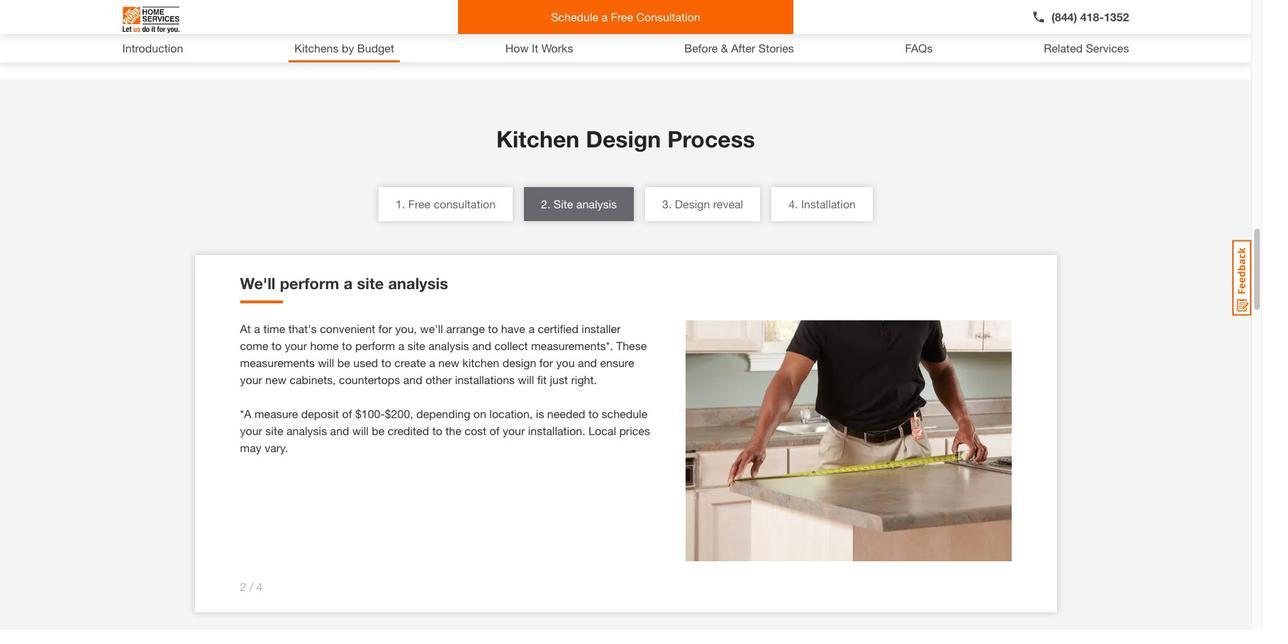 Task type: describe. For each thing, give the bounding box(es) containing it.
a right the at
[[254, 322, 260, 335]]

collect
[[495, 339, 528, 352]]

have
[[501, 322, 525, 335]]

to left have
[[488, 322, 498, 335]]

analysis inside button
[[576, 197, 617, 211]]

1. free consultation
[[396, 197, 496, 211]]

home
[[310, 339, 339, 352]]

local
[[589, 424, 616, 438]]

these
[[616, 339, 647, 352]]

1 horizontal spatial of
[[490, 424, 500, 438]]

and inside *a measure deposit of $100-$200, depending on location, is needed to schedule your site analysis and will be credited to the cost of your installation. local prices may vary.
[[330, 424, 349, 438]]

by
[[342, 41, 354, 55]]

budget
[[357, 41, 394, 55]]

credited
[[388, 424, 429, 438]]

2. site analysis button
[[524, 187, 634, 221]]

time
[[263, 322, 285, 335]]

3. design reveal
[[662, 197, 743, 211]]

schedule a free consultation
[[551, 10, 700, 23]]

at a time that's convenient for you, we'll arrange to have a certified installer come to your home to perform a site analysis and collect measurements*. these measurements will be used to create a new kitchen design for you and ensure your new cabinets, countertops and other installations will fit just right.
[[240, 322, 647, 386]]

fit
[[537, 373, 547, 386]]

1 vertical spatial for
[[539, 356, 553, 369]]

kitchens
[[294, 41, 339, 55]]

4. installation button
[[772, 187, 873, 221]]

2. site analysis
[[541, 197, 617, 211]]

it
[[532, 41, 538, 55]]

measure
[[255, 407, 298, 420]]

deposit
[[301, 407, 339, 420]]

installation.
[[528, 424, 585, 438]]

man measuring a kitchen island countertop image
[[685, 321, 1012, 562]]

2
[[240, 580, 246, 593]]

on
[[474, 407, 486, 420]]

analysis inside at a time that's convenient for you, we'll arrange to have a certified installer come to your home to perform a site analysis and collect measurements*. these measurements will be used to create a new kitchen design for you and ensure your new cabinets, countertops and other installations will fit just right.
[[429, 339, 469, 352]]

design for process
[[586, 126, 661, 152]]

/
[[249, 580, 253, 593]]

services
[[1086, 41, 1129, 55]]

vary.
[[265, 441, 288, 455]]

do it for you logo image
[[122, 1, 179, 39]]

process
[[667, 126, 755, 152]]

we'll
[[240, 274, 276, 293]]

a right have
[[529, 322, 535, 335]]

you
[[556, 356, 575, 369]]

(844) 418-1352
[[1052, 10, 1129, 23]]

your up may
[[240, 424, 262, 438]]

other
[[426, 373, 452, 386]]

a up other
[[429, 356, 435, 369]]

stories
[[759, 41, 794, 55]]

may
[[240, 441, 261, 455]]

countertops
[[339, 373, 400, 386]]

perform inside at a time that's convenient for you, we'll arrange to have a certified installer come to your home to perform a site analysis and collect measurements*. these measurements will be used to create a new kitchen design for you and ensure your new cabinets, countertops and other installations will fit just right.
[[355, 339, 395, 352]]

2 / 4
[[240, 580, 263, 593]]

and up kitchen
[[472, 339, 491, 352]]

convenient
[[320, 322, 375, 335]]

3. design reveal button
[[645, 187, 760, 221]]

schedule a free consultation button
[[458, 0, 794, 34]]

4. installation
[[789, 197, 856, 211]]

a inside button
[[602, 10, 608, 23]]

1.
[[396, 197, 405, 211]]

0 vertical spatial of
[[342, 407, 352, 420]]

cost
[[465, 424, 487, 438]]

we'll
[[420, 322, 443, 335]]

1352
[[1104, 10, 1129, 23]]

4
[[256, 580, 263, 593]]

and down create
[[403, 373, 422, 386]]

prices
[[619, 424, 650, 438]]

consultation
[[636, 10, 700, 23]]

related
[[1044, 41, 1083, 55]]

4.
[[789, 197, 798, 211]]

related services
[[1044, 41, 1129, 55]]

be inside at a time that's convenient for you, we'll arrange to have a certified installer come to your home to perform a site analysis and collect measurements*. these measurements will be used to create a new kitchen design for you and ensure your new cabinets, countertops and other installations will fit just right.
[[337, 356, 350, 369]]

will inside *a measure deposit of $100-$200, depending on location, is needed to schedule your site analysis and will be credited to the cost of your installation. local prices may vary.
[[352, 424, 369, 438]]

that's
[[288, 322, 317, 335]]

ensure
[[600, 356, 634, 369]]



Task type: vqa. For each thing, say whether or not it's contained in the screenshot.
'Design'
yes



Task type: locate. For each thing, give the bounding box(es) containing it.
2 horizontal spatial site
[[408, 339, 425, 352]]

arrange
[[446, 322, 485, 335]]

design
[[586, 126, 661, 152], [675, 197, 710, 211]]

site
[[554, 197, 573, 211]]

design for reveal
[[675, 197, 710, 211]]

at
[[240, 322, 251, 335]]

3.
[[662, 197, 672, 211]]

needed
[[547, 407, 585, 420]]

free left consultation
[[611, 10, 633, 23]]

2.
[[541, 197, 551, 211]]

site up the convenient
[[357, 274, 384, 293]]

*a measure deposit of $100-$200, depending on location, is needed to schedule your site analysis and will be credited to the cost of your installation. local prices may vary.
[[240, 407, 650, 455]]

used
[[353, 356, 378, 369]]

perform
[[280, 274, 339, 293], [355, 339, 395, 352]]

1 vertical spatial new
[[265, 373, 286, 386]]

how it works
[[505, 41, 573, 55]]

and up right.
[[578, 356, 597, 369]]

your down that's
[[285, 339, 307, 352]]

kitchen estimator banner images; orange kitchen icon image
[[122, 0, 477, 45]]

1 horizontal spatial be
[[372, 424, 385, 438]]

1 vertical spatial design
[[675, 197, 710, 211]]

to up measurements
[[272, 339, 282, 352]]

analysis right site
[[576, 197, 617, 211]]

installer
[[582, 322, 621, 335]]

2 vertical spatial will
[[352, 424, 369, 438]]

analysis down deposit
[[286, 424, 327, 438]]

1 vertical spatial site
[[408, 339, 425, 352]]

0 vertical spatial design
[[586, 126, 661, 152]]

site inside *a measure deposit of $100-$200, depending on location, is needed to schedule your site analysis and will be credited to the cost of your installation. local prices may vary.
[[265, 424, 283, 438]]

$200,
[[385, 407, 413, 420]]

be
[[337, 356, 350, 369], [372, 424, 385, 438]]

cabinets,
[[290, 373, 336, 386]]

1. free consultation button
[[379, 187, 513, 221]]

will left fit
[[518, 373, 534, 386]]

is
[[536, 407, 544, 420]]

design inside button
[[675, 197, 710, 211]]

1 horizontal spatial design
[[675, 197, 710, 211]]

1 horizontal spatial will
[[352, 424, 369, 438]]

works
[[542, 41, 573, 55]]

the
[[446, 424, 461, 438]]

design
[[502, 356, 536, 369]]

will down home
[[318, 356, 334, 369]]

create
[[394, 356, 426, 369]]

0 vertical spatial perform
[[280, 274, 339, 293]]

(844)
[[1052, 10, 1077, 23]]

kitchen
[[496, 126, 580, 152]]

depending
[[416, 407, 470, 420]]

right.
[[571, 373, 597, 386]]

location,
[[490, 407, 533, 420]]

measurements*.
[[531, 339, 613, 352]]

we'll perform a site analysis
[[240, 274, 448, 293]]

kitchen
[[463, 356, 499, 369]]

feedback link image
[[1232, 240, 1252, 316]]

0 horizontal spatial free
[[408, 197, 431, 211]]

1 vertical spatial free
[[408, 197, 431, 211]]

for up fit
[[539, 356, 553, 369]]

reveal
[[713, 197, 743, 211]]

just
[[550, 373, 568, 386]]

kitchen design process
[[496, 126, 755, 152]]

to down the convenient
[[342, 339, 352, 352]]

418-
[[1080, 10, 1104, 23]]

free right 1. in the top left of the page
[[408, 197, 431, 211]]

1 vertical spatial of
[[490, 424, 500, 438]]

new up other
[[438, 356, 459, 369]]

(844) 418-1352 link
[[1032, 9, 1129, 26]]

of right cost
[[490, 424, 500, 438]]

for
[[379, 322, 392, 335], [539, 356, 553, 369]]

0 horizontal spatial design
[[586, 126, 661, 152]]

introduction
[[122, 41, 183, 55]]

come
[[240, 339, 268, 352]]

&
[[721, 41, 728, 55]]

you,
[[395, 322, 417, 335]]

a down you,
[[398, 339, 404, 352]]

1 horizontal spatial free
[[611, 10, 633, 23]]

0 horizontal spatial for
[[379, 322, 392, 335]]

1 horizontal spatial site
[[357, 274, 384, 293]]

your down measurements
[[240, 373, 262, 386]]

1 vertical spatial be
[[372, 424, 385, 438]]

site
[[357, 274, 384, 293], [408, 339, 425, 352], [265, 424, 283, 438]]

analysis down arrange
[[429, 339, 469, 352]]

analysis inside *a measure deposit of $100-$200, depending on location, is needed to schedule your site analysis and will be credited to the cost of your installation. local prices may vary.
[[286, 424, 327, 438]]

your
[[285, 339, 307, 352], [240, 373, 262, 386], [240, 424, 262, 438], [503, 424, 525, 438]]

schedule
[[551, 10, 599, 23]]

1 horizontal spatial for
[[539, 356, 553, 369]]

analysis
[[576, 197, 617, 211], [388, 274, 448, 293], [429, 339, 469, 352], [286, 424, 327, 438]]

be inside *a measure deposit of $100-$200, depending on location, is needed to schedule your site analysis and will be credited to the cost of your installation. local prices may vary.
[[372, 424, 385, 438]]

to up local
[[588, 407, 599, 420]]

0 horizontal spatial site
[[265, 424, 283, 438]]

will down the $100-
[[352, 424, 369, 438]]

0 vertical spatial be
[[337, 356, 350, 369]]

certified
[[538, 322, 579, 335]]

and down deposit
[[330, 424, 349, 438]]

installations
[[455, 373, 515, 386]]

2 vertical spatial site
[[265, 424, 283, 438]]

0 vertical spatial new
[[438, 356, 459, 369]]

a up the convenient
[[344, 274, 353, 293]]

before
[[684, 41, 718, 55]]

0 vertical spatial site
[[357, 274, 384, 293]]

to left the
[[432, 424, 442, 438]]

will
[[318, 356, 334, 369], [518, 373, 534, 386], [352, 424, 369, 438]]

1 vertical spatial perform
[[355, 339, 395, 352]]

0 vertical spatial for
[[379, 322, 392, 335]]

faqs
[[905, 41, 933, 55]]

analysis up you,
[[388, 274, 448, 293]]

and
[[472, 339, 491, 352], [578, 356, 597, 369], [403, 373, 422, 386], [330, 424, 349, 438]]

0 vertical spatial free
[[611, 10, 633, 23]]

perform up that's
[[280, 274, 339, 293]]

be down the $100-
[[372, 424, 385, 438]]

$100-
[[355, 407, 385, 420]]

0 horizontal spatial of
[[342, 407, 352, 420]]

site inside at a time that's convenient for you, we'll arrange to have a certified installer come to your home to perform a site analysis and collect measurements*. these measurements will be used to create a new kitchen design for you and ensure your new cabinets, countertops and other installations will fit just right.
[[408, 339, 425, 352]]

site down measure
[[265, 424, 283, 438]]

measurements
[[240, 356, 315, 369]]

2 horizontal spatial will
[[518, 373, 534, 386]]

be left used
[[337, 356, 350, 369]]

0 horizontal spatial new
[[265, 373, 286, 386]]

0 vertical spatial will
[[318, 356, 334, 369]]

to
[[488, 322, 498, 335], [272, 339, 282, 352], [342, 339, 352, 352], [381, 356, 391, 369], [588, 407, 599, 420], [432, 424, 442, 438]]

to right used
[[381, 356, 391, 369]]

before & after stories
[[684, 41, 794, 55]]

*a
[[240, 407, 251, 420]]

a
[[602, 10, 608, 23], [344, 274, 353, 293], [254, 322, 260, 335], [529, 322, 535, 335], [398, 339, 404, 352], [429, 356, 435, 369]]

for left you,
[[379, 322, 392, 335]]

a right schedule
[[602, 10, 608, 23]]

new
[[438, 356, 459, 369], [265, 373, 286, 386]]

site up create
[[408, 339, 425, 352]]

of left the $100-
[[342, 407, 352, 420]]

0 horizontal spatial be
[[337, 356, 350, 369]]

perform up used
[[355, 339, 395, 352]]

after
[[731, 41, 755, 55]]

free
[[611, 10, 633, 23], [408, 197, 431, 211]]

new down measurements
[[265, 373, 286, 386]]

0 horizontal spatial will
[[318, 356, 334, 369]]

how
[[505, 41, 529, 55]]

of
[[342, 407, 352, 420], [490, 424, 500, 438]]

1 horizontal spatial perform
[[355, 339, 395, 352]]

schedule
[[602, 407, 648, 420]]

1 horizontal spatial new
[[438, 356, 459, 369]]

0 horizontal spatial perform
[[280, 274, 339, 293]]

1 vertical spatial will
[[518, 373, 534, 386]]

installation
[[801, 197, 856, 211]]

your down location, at bottom left
[[503, 424, 525, 438]]

consultation
[[434, 197, 496, 211]]

kitchens by budget
[[294, 41, 394, 55]]



